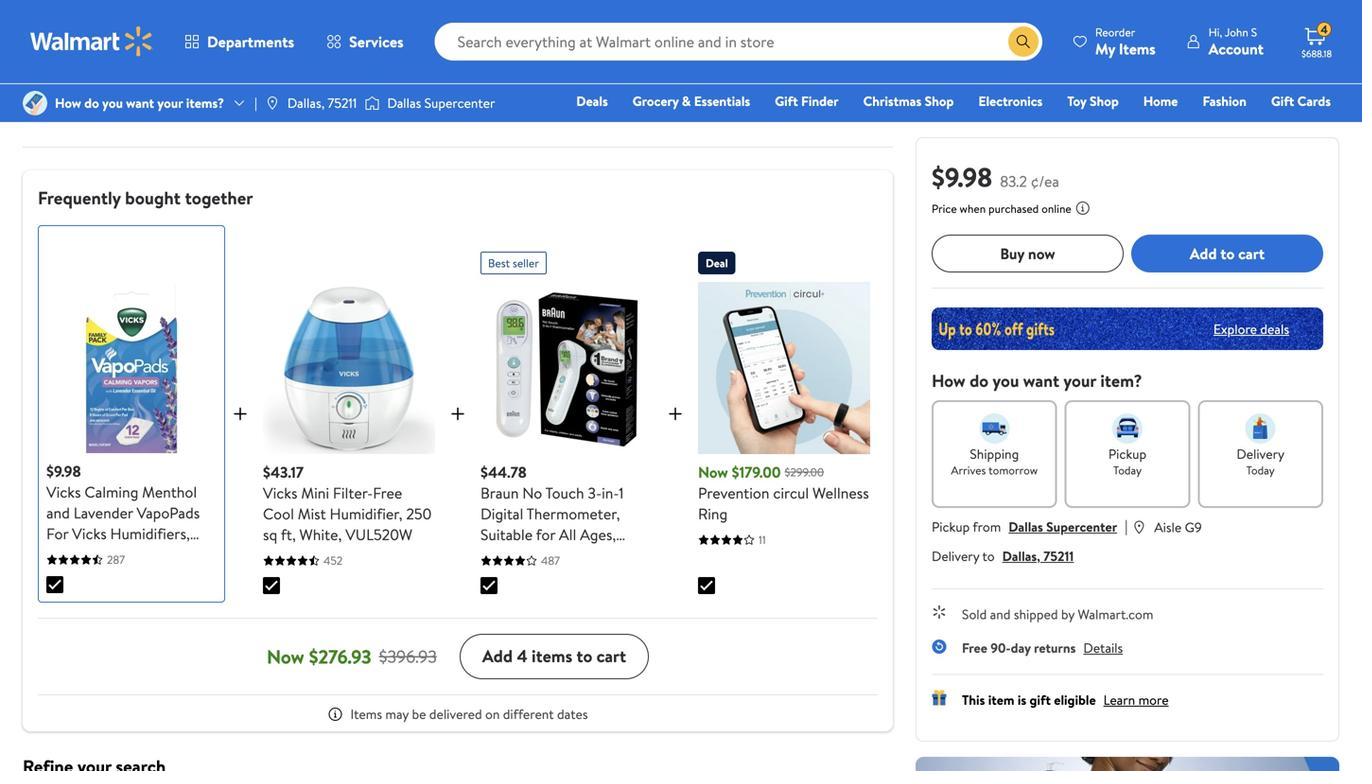 Task type: vqa. For each thing, say whether or not it's contained in the screenshot.


Task type: locate. For each thing, give the bounding box(es) containing it.
s
[[1252, 24, 1258, 40]]

price
[[932, 201, 957, 217]]

| left the aisle
[[1125, 516, 1128, 537]]

add up explore
[[1190, 243, 1218, 264]]

& inside grocery & essentials link
[[682, 92, 691, 110]]

0 vertical spatial free
[[373, 483, 403, 503]]

0 horizontal spatial free
[[373, 483, 403, 503]]

today down intent image for delivery
[[1247, 462, 1275, 478]]

oil,
[[178, 97, 198, 115], [254, 97, 275, 115], [343, 97, 363, 115]]

0 horizontal spatial add
[[483, 645, 513, 668]]

shipped
[[1014, 605, 1059, 624]]

to down from
[[983, 547, 995, 565]]

1 vertical spatial dallas
[[1009, 518, 1044, 536]]

how do you want your item?
[[932, 369, 1143, 393]]

plus image
[[229, 403, 252, 425], [447, 403, 469, 425]]

to inside add to cart button
[[1221, 243, 1235, 264]]

delivery for to
[[932, 547, 980, 565]]

0 horizontal spatial $9.98
[[46, 461, 81, 482]]

&
[[682, 92, 691, 110], [417, 97, 426, 115]]

4 up $688.18
[[1321, 21, 1329, 38]]

4
[[1321, 21, 1329, 38], [517, 645, 528, 668]]

ingredients for ingredients linalool, bergamot mint oil, lavandin oil, eucalyptus oil, menthol & others.
[[38, 71, 113, 92]]

pickup inside pickup from dallas supercenter |
[[932, 518, 970, 536]]

0 horizontal spatial |
[[255, 94, 257, 112]]

oil, right mint
[[178, 97, 198, 115]]

0 horizontal spatial dallas,
[[288, 94, 325, 112]]

$9.98 up the when
[[932, 159, 993, 195]]

now inside now $179.00 $299.00 prevention circul  wellness ring
[[698, 462, 729, 483]]

1 vertical spatial want
[[1024, 369, 1060, 393]]

0 horizontal spatial pickup
[[932, 518, 970, 536]]

others.
[[429, 97, 472, 115]]

your left item?
[[1064, 369, 1097, 393]]

1 horizontal spatial |
[[1125, 516, 1128, 537]]

add for add 4 items to cart
[[483, 645, 513, 668]]

eucalyptus
[[278, 97, 339, 115]]

0 vertical spatial cart
[[1239, 243, 1265, 264]]

up to sixty percent off deals. shop now. image
[[932, 308, 1324, 350]]

0 horizontal spatial items
[[351, 705, 382, 724]]

how up arrives
[[932, 369, 966, 393]]

1 horizontal spatial dallas,
[[1003, 547, 1041, 565]]

 image right lavandin
[[265, 96, 280, 111]]

add 4 items to cart button
[[460, 634, 649, 680]]

75211 down services dropdown button
[[328, 94, 357, 112]]

1 ingredients from the top
[[38, 33, 112, 54]]

mini
[[301, 483, 329, 503]]

1 vertical spatial menthol
[[142, 482, 197, 503]]

1 horizontal spatial &
[[682, 92, 691, 110]]

prevention
[[698, 483, 770, 503]]

now left $276.93
[[267, 644, 305, 670]]

1 shop from the left
[[925, 92, 954, 110]]

1 gift from the left
[[775, 92, 798, 110]]

1 vertical spatial |
[[1125, 516, 1128, 537]]

wellness
[[813, 483, 870, 503]]

2 ingredients from the top
[[38, 71, 113, 92]]

2 horizontal spatial and
[[991, 605, 1011, 624]]

cart
[[1239, 243, 1265, 264], [597, 645, 627, 668]]

452
[[324, 553, 343, 569]]

more
[[1139, 691, 1169, 709]]

and right sold
[[991, 605, 1011, 624]]

debit
[[1218, 118, 1250, 137]]

one debit link
[[1178, 117, 1259, 138]]

items right my at the right top
[[1119, 38, 1156, 59]]

1 horizontal spatial free
[[962, 639, 988, 657]]

your for items?
[[157, 94, 183, 112]]

delivery to dallas, 75211
[[932, 547, 1074, 565]]

Search search field
[[435, 23, 1043, 61]]

do for how do you want your item?
[[970, 369, 989, 393]]

0 vertical spatial dallas
[[387, 94, 421, 112]]

1 vertical spatial pickup
[[932, 518, 970, 536]]

1 vertical spatial now
[[267, 644, 305, 670]]

2 shop from the left
[[1090, 92, 1119, 110]]

services button
[[310, 19, 420, 64]]

 image
[[23, 91, 47, 115], [365, 94, 380, 113], [265, 96, 280, 111]]

1 horizontal spatial now
[[698, 462, 729, 483]]

legal information image
[[1076, 201, 1091, 216]]

for
[[536, 524, 556, 545]]

today for pickup
[[1114, 462, 1142, 478]]

oil, right eucalyptus
[[343, 97, 363, 115]]

0 vertical spatial now
[[698, 462, 729, 483]]

add inside button
[[1190, 243, 1218, 264]]

grocery
[[633, 92, 679, 110]]

1 horizontal spatial want
[[1024, 369, 1060, 393]]

vicks left mini
[[263, 483, 298, 503]]

0 horizontal spatial you
[[102, 94, 123, 112]]

1 horizontal spatial pickup
[[1109, 445, 1147, 463]]

dates
[[557, 705, 588, 724]]

dallas inside pickup from dallas supercenter |
[[1009, 518, 1044, 536]]

on
[[485, 705, 500, 724]]

1 horizontal spatial shop
[[1090, 92, 1119, 110]]

add to cart
[[1190, 243, 1265, 264]]

today for delivery
[[1247, 462, 1275, 478]]

in-
[[602, 483, 619, 503]]

0 horizontal spatial now
[[267, 644, 305, 670]]

ingredients for ingredients
[[38, 33, 112, 54]]

1 vertical spatial to
[[983, 547, 995, 565]]

buy
[[1001, 243, 1025, 264]]

your left 'items?'
[[157, 94, 183, 112]]

0 vertical spatial $9.98
[[932, 159, 993, 195]]

0 horizontal spatial today
[[1114, 462, 1142, 478]]

menthol left others.
[[366, 97, 414, 115]]

add to cart button
[[1132, 235, 1324, 273]]

cool
[[263, 503, 294, 524]]

0 horizontal spatial oil,
[[178, 97, 198, 115]]

0 horizontal spatial cart
[[597, 645, 627, 668]]

0 vertical spatial ingredients
[[38, 33, 112, 54]]

1 vertical spatial you
[[993, 369, 1020, 393]]

0 vertical spatial do
[[84, 94, 99, 112]]

1 vertical spatial cart
[[597, 645, 627, 668]]

1 vertical spatial delivery
[[932, 547, 980, 565]]

0 vertical spatial |
[[255, 94, 257, 112]]

1 vertical spatial 4
[[517, 645, 528, 668]]

now up "ring"
[[698, 462, 729, 483]]

0 horizontal spatial do
[[84, 94, 99, 112]]

and
[[46, 503, 70, 523], [118, 544, 142, 565], [991, 605, 1011, 624]]

287
[[107, 552, 125, 568]]

$396.93
[[379, 645, 437, 669]]

& right grocery
[[682, 92, 691, 110]]

1 horizontal spatial oil,
[[254, 97, 275, 115]]

0 vertical spatial menthol
[[366, 97, 414, 115]]

2 vertical spatial to
[[577, 645, 593, 668]]

best seller
[[488, 255, 539, 271]]

bergamot
[[88, 97, 145, 115]]

1 horizontal spatial do
[[970, 369, 989, 393]]

0 vertical spatial items
[[1119, 38, 1156, 59]]

0 horizontal spatial delivery
[[932, 547, 980, 565]]

& left others.
[[417, 97, 426, 115]]

0 vertical spatial 4
[[1321, 21, 1329, 38]]

explore
[[1214, 320, 1258, 338]]

best
[[488, 255, 510, 271]]

1 horizontal spatial $9.98
[[932, 159, 993, 195]]

gift left finder
[[775, 92, 798, 110]]

gift
[[775, 92, 798, 110], [1272, 92, 1295, 110]]

vicks inside $43.17 vicks mini filter-free cool mist humidifier, 250 sq ft, white, vul520w
[[263, 483, 298, 503]]

 image left bergamot
[[23, 91, 47, 115]]

items
[[1119, 38, 1156, 59], [351, 705, 382, 724]]

grocery & essentials link
[[624, 91, 759, 111]]

0 vertical spatial pickup
[[1109, 445, 1147, 463]]

deals
[[1261, 320, 1290, 338]]

pickup left from
[[932, 518, 970, 536]]

free left 250
[[373, 483, 403, 503]]

2 gift from the left
[[1272, 92, 1295, 110]]

for
[[46, 523, 68, 544]]

1 vertical spatial $9.98
[[46, 461, 81, 482]]

cart right the items
[[597, 645, 627, 668]]

do down walmart image
[[84, 94, 99, 112]]

0 vertical spatial add
[[1190, 243, 1218, 264]]

pickup for pickup from dallas supercenter |
[[932, 518, 970, 536]]

1 horizontal spatial today
[[1247, 462, 1275, 478]]

today inside pickup today
[[1114, 462, 1142, 478]]

circul
[[773, 483, 809, 503]]

1 horizontal spatial your
[[1064, 369, 1097, 393]]

2 plus image from the left
[[447, 403, 469, 425]]

2 today from the left
[[1247, 462, 1275, 478]]

is
[[1018, 691, 1027, 709]]

linalool,
[[38, 97, 85, 115]]

and left the lavender
[[46, 503, 70, 523]]

shop right toy at the right of the page
[[1090, 92, 1119, 110]]

vicks up for
[[46, 482, 81, 503]]

cart up explore deals link
[[1239, 243, 1265, 264]]

0 horizontal spatial supercenter
[[425, 94, 495, 112]]

$44.78
[[481, 462, 527, 483]]

add 4 items to cart
[[483, 645, 627, 668]]

to up explore
[[1221, 243, 1235, 264]]

from
[[973, 518, 1002, 536]]

0 horizontal spatial  image
[[23, 91, 47, 115]]

delivery down intent image for delivery
[[1237, 445, 1285, 463]]

1 vertical spatial do
[[970, 369, 989, 393]]

your for item?
[[1064, 369, 1097, 393]]

0 horizontal spatial to
[[577, 645, 593, 668]]

shop right the christmas
[[925, 92, 954, 110]]

vicks mini filter-free cool mist humidifier, 250 sq ft, white, vul520w image
[[263, 282, 435, 454]]

1 horizontal spatial supercenter
[[1047, 518, 1118, 536]]

walmart+ link
[[1267, 117, 1340, 138]]

want for items?
[[126, 94, 154, 112]]

gift left cards
[[1272, 92, 1295, 110]]

items inside reorder my items
[[1119, 38, 1156, 59]]

delivery down from
[[932, 547, 980, 565]]

0 horizontal spatial &
[[417, 97, 426, 115]]

do up intent image for shipping
[[970, 369, 989, 393]]

delivery today
[[1237, 445, 1285, 478]]

2 horizontal spatial  image
[[365, 94, 380, 113]]

oil, right lavandin
[[254, 97, 275, 115]]

add left the items
[[483, 645, 513, 668]]

$9.98 inside $9.98 vicks calming menthol and lavender vapopads for vicks humidifiers, vaporizers and plug-ins, 12 pack
[[46, 461, 81, 482]]

0 horizontal spatial your
[[157, 94, 183, 112]]

prevention circul  wellness ring image
[[698, 282, 871, 454]]

1 vertical spatial your
[[1064, 369, 1097, 393]]

1 horizontal spatial how
[[932, 369, 966, 393]]

1 horizontal spatial add
[[1190, 243, 1218, 264]]

menthol up humidifiers,
[[142, 482, 197, 503]]

explore deals link
[[1207, 312, 1297, 346]]

dallas left others.
[[387, 94, 421, 112]]

services
[[349, 31, 404, 52]]

you
[[102, 94, 123, 112], [993, 369, 1020, 393]]

0 vertical spatial how
[[55, 94, 81, 112]]

walmart image
[[30, 26, 153, 57]]

how do you want your items?
[[55, 94, 224, 112]]

all
[[559, 524, 577, 545]]

$9.98 left calming at the left
[[46, 461, 81, 482]]

buy now
[[1001, 243, 1056, 264]]

1 horizontal spatial menthol
[[366, 97, 414, 115]]

lavandin
[[201, 97, 251, 115]]

today down the intent image for pickup
[[1114, 462, 1142, 478]]

2 horizontal spatial to
[[1221, 243, 1235, 264]]

you up intent image for shipping
[[993, 369, 1020, 393]]

dallas supercenter button
[[1009, 518, 1118, 536]]

1 horizontal spatial you
[[993, 369, 1020, 393]]

gift cards link
[[1263, 91, 1340, 111]]

1 horizontal spatial gift
[[1272, 92, 1295, 110]]

reorder my items
[[1096, 24, 1156, 59]]

1 vertical spatial 75211
[[1044, 547, 1074, 565]]

None checkbox
[[698, 577, 715, 594]]

thermometer,
[[527, 503, 620, 524]]

1 horizontal spatial  image
[[265, 96, 280, 111]]

0 vertical spatial you
[[102, 94, 123, 112]]

0 horizontal spatial gift
[[775, 92, 798, 110]]

filter-
[[333, 483, 373, 503]]

ring
[[698, 503, 728, 524]]

0 vertical spatial your
[[157, 94, 183, 112]]

now
[[1029, 243, 1056, 264]]

1 vertical spatial add
[[483, 645, 513, 668]]

intent image for delivery image
[[1246, 414, 1276, 444]]

4 left the items
[[517, 645, 528, 668]]

ingredients inside ingredients linalool, bergamot mint oil, lavandin oil, eucalyptus oil, menthol & others.
[[38, 71, 113, 92]]

humidifier,
[[330, 503, 403, 524]]

75211 down dallas supercenter 'button'
[[1044, 547, 1074, 565]]

items left may
[[351, 705, 382, 724]]

0 vertical spatial dallas,
[[288, 94, 325, 112]]

and left the plug-
[[118, 544, 142, 565]]

0 horizontal spatial want
[[126, 94, 154, 112]]

cart inside button
[[597, 645, 627, 668]]

dallas, right lavandin
[[288, 94, 325, 112]]

1 horizontal spatial and
[[118, 544, 142, 565]]

free left 90-
[[962, 639, 988, 657]]

1 horizontal spatial plus image
[[447, 403, 469, 425]]

1 today from the left
[[1114, 462, 1142, 478]]

to inside add 4 items to cart button
[[577, 645, 593, 668]]

0 horizontal spatial 4
[[517, 645, 528, 668]]

3 oil, from the left
[[343, 97, 363, 115]]

0 horizontal spatial menthol
[[142, 482, 197, 503]]

| right lavandin
[[255, 94, 257, 112]]

free inside $43.17 vicks mini filter-free cool mist humidifier, 250 sq ft, white, vul520w
[[373, 483, 403, 503]]

0 horizontal spatial how
[[55, 94, 81, 112]]

0 horizontal spatial and
[[46, 503, 70, 523]]

add inside button
[[483, 645, 513, 668]]

you left mint
[[102, 94, 123, 112]]

1 horizontal spatial dallas
[[1009, 518, 1044, 536]]

2 horizontal spatial oil,
[[343, 97, 363, 115]]

dallas, down pickup from dallas supercenter |
[[1003, 547, 1041, 565]]

purchased
[[989, 201, 1039, 217]]

gift inside gift cards registry
[[1272, 92, 1295, 110]]

do for how do you want your items?
[[84, 94, 99, 112]]

 image right dallas, 75211
[[365, 94, 380, 113]]

aisle
[[1155, 518, 1182, 537]]

menthol
[[366, 97, 414, 115], [142, 482, 197, 503]]

dallas up dallas, 75211 button
[[1009, 518, 1044, 536]]

how left bergamot
[[55, 94, 81, 112]]

how
[[55, 94, 81, 112], [932, 369, 966, 393]]

to
[[1221, 243, 1235, 264], [983, 547, 995, 565], [577, 645, 593, 668]]

83.2
[[1001, 171, 1028, 192]]

ingredients linalool, bergamot mint oil, lavandin oil, eucalyptus oil, menthol & others.
[[38, 71, 472, 115]]

1 vertical spatial how
[[932, 369, 966, 393]]

today inside delivery today
[[1247, 462, 1275, 478]]

to right the items
[[577, 645, 593, 668]]

electronics
[[979, 92, 1043, 110]]

1 horizontal spatial to
[[983, 547, 995, 565]]

0 horizontal spatial shop
[[925, 92, 954, 110]]

4 inside button
[[517, 645, 528, 668]]

0 vertical spatial want
[[126, 94, 154, 112]]

0 horizontal spatial 75211
[[328, 94, 357, 112]]

want left 'items?'
[[126, 94, 154, 112]]

plus image
[[664, 403, 687, 425]]

pickup down the intent image for pickup
[[1109, 445, 1147, 463]]

None checkbox
[[46, 576, 63, 593], [263, 577, 280, 594], [481, 577, 498, 594], [46, 576, 63, 593], [263, 577, 280, 594], [481, 577, 498, 594]]

menthol inside $9.98 vicks calming menthol and lavender vapopads for vicks humidifiers, vaporizers and plug-ins, 12 pack
[[142, 482, 197, 503]]

to for add
[[1221, 243, 1235, 264]]

your
[[157, 94, 183, 112], [1064, 369, 1097, 393]]

want left item?
[[1024, 369, 1060, 393]]

$9.98 83.2 ¢/ea
[[932, 159, 1060, 195]]

vicks
[[46, 482, 81, 503], [263, 483, 298, 503], [72, 523, 107, 544]]

$43.17 vicks mini filter-free cool mist humidifier, 250 sq ft, white, vul520w
[[263, 462, 432, 545]]



Task type: describe. For each thing, give the bounding box(es) containing it.
deal
[[706, 255, 728, 271]]

vicks calming menthol and lavender vapopads for vicks humidifiers, vaporizers and plug-ins, 12 pack image
[[46, 283, 217, 453]]

explore deals
[[1214, 320, 1290, 338]]

$43.17
[[263, 462, 304, 483]]

$9.98 for $9.98 83.2 ¢/ea
[[932, 159, 993, 195]]

& inside ingredients linalool, bergamot mint oil, lavandin oil, eucalyptus oil, menthol & others.
[[417, 97, 426, 115]]

now for $179.00
[[698, 462, 729, 483]]

toy shop link
[[1059, 91, 1128, 111]]

items may be delivered on different dates
[[351, 705, 588, 724]]

vul520w
[[346, 524, 413, 545]]

reorder
[[1096, 24, 1136, 40]]

cart inside button
[[1239, 243, 1265, 264]]

pickup today
[[1109, 445, 1147, 478]]

gift finder
[[775, 92, 839, 110]]

toy
[[1068, 92, 1087, 110]]

1 plus image from the left
[[229, 403, 252, 425]]

 image for dallas, 75211
[[265, 96, 280, 111]]

details button
[[1084, 639, 1124, 657]]

hi,
[[1209, 24, 1223, 40]]

$276.93
[[309, 644, 372, 670]]

deals
[[577, 92, 608, 110]]

 image for dallas supercenter
[[365, 94, 380, 113]]

humidifiers,
[[110, 523, 190, 544]]

items?
[[186, 94, 224, 112]]

walmart.com
[[1078, 605, 1154, 624]]

0 horizontal spatial dallas
[[387, 94, 421, 112]]

 image for how do you want your items?
[[23, 91, 47, 115]]

departments button
[[168, 19, 310, 64]]

dallas supercenter
[[387, 94, 495, 112]]

menthol inside ingredients linalool, bergamot mint oil, lavandin oil, eucalyptus oil, menthol & others.
[[366, 97, 414, 115]]

0 vertical spatial and
[[46, 503, 70, 523]]

item
[[989, 691, 1015, 709]]

fashion link
[[1195, 91, 1256, 111]]

$44.78 braun no touch 3-in-1 digital thermometer, suitable for all ages, bnt100us, white
[[481, 462, 624, 566]]

walmart+
[[1275, 118, 1332, 137]]

one debit
[[1187, 118, 1250, 137]]

1 vertical spatial dallas,
[[1003, 547, 1041, 565]]

john
[[1225, 24, 1249, 40]]

hi, john s account
[[1209, 24, 1264, 59]]

learn more button
[[1104, 691, 1169, 709]]

¢/ea
[[1031, 171, 1060, 192]]

1 vertical spatial and
[[118, 544, 142, 565]]

gift for cards
[[1272, 92, 1295, 110]]

price when purchased online
[[932, 201, 1072, 217]]

online
[[1042, 201, 1072, 217]]

braun no touch 3-in-1 digital thermometer, suitable for all ages, bnt100us, white image
[[481, 282, 653, 454]]

$9.98 for $9.98 vicks calming menthol and lavender vapopads for vicks humidifiers, vaporizers and plug-ins, 12 pack
[[46, 461, 81, 482]]

cards
[[1298, 92, 1332, 110]]

1
[[619, 483, 624, 503]]

2 vertical spatial and
[[991, 605, 1011, 624]]

250
[[406, 503, 432, 524]]

how for how do you want your items?
[[55, 94, 81, 112]]

home
[[1144, 92, 1179, 110]]

christmas shop link
[[855, 91, 963, 111]]

you for how do you want your items?
[[102, 94, 123, 112]]

sq
[[263, 524, 278, 545]]

you for how do you want your item?
[[993, 369, 1020, 393]]

grocery & essentials
[[633, 92, 751, 110]]

1 vertical spatial items
[[351, 705, 382, 724]]

may
[[386, 705, 409, 724]]

one
[[1187, 118, 1215, 137]]

11
[[759, 532, 766, 548]]

shop for toy shop
[[1090, 92, 1119, 110]]

$688.18
[[1302, 47, 1333, 60]]

delivered
[[429, 705, 482, 724]]

touch
[[546, 483, 584, 503]]

item?
[[1101, 369, 1143, 393]]

shipping
[[970, 445, 1019, 463]]

add for add to cart
[[1190, 243, 1218, 264]]

returns
[[1034, 639, 1076, 657]]

free 90-day returns details
[[962, 639, 1124, 657]]

gift finder link
[[767, 91, 848, 111]]

487
[[541, 553, 560, 569]]

account
[[1209, 38, 1264, 59]]

tomorrow
[[989, 462, 1038, 478]]

want for item?
[[1024, 369, 1060, 393]]

sold
[[962, 605, 987, 624]]

ingredients image
[[856, 40, 878, 62]]

intent image for shipping image
[[980, 414, 1010, 444]]

vicks for cool
[[263, 483, 298, 503]]

vicks for lavender
[[46, 482, 81, 503]]

0 vertical spatial supercenter
[[425, 94, 495, 112]]

1 oil, from the left
[[178, 97, 198, 115]]

electronics link
[[970, 91, 1052, 111]]

12
[[46, 565, 59, 586]]

aisle g9
[[1155, 518, 1203, 537]]

g9
[[1185, 518, 1203, 537]]

1 horizontal spatial 75211
[[1044, 547, 1074, 565]]

Walmart Site-Wide search field
[[435, 23, 1043, 61]]

bought
[[125, 185, 181, 210]]

learn
[[1104, 691, 1136, 709]]

how for how do you want your item?
[[932, 369, 966, 393]]

search icon image
[[1016, 34, 1031, 49]]

essentials
[[694, 92, 751, 110]]

2 oil, from the left
[[254, 97, 275, 115]]

gift cards registry
[[1114, 92, 1332, 137]]

together
[[185, 185, 253, 210]]

shop for christmas shop
[[925, 92, 954, 110]]

1 vertical spatial free
[[962, 639, 988, 657]]

0 vertical spatial 75211
[[328, 94, 357, 112]]

pickup for pickup today
[[1109, 445, 1147, 463]]

intent image for pickup image
[[1113, 414, 1143, 444]]

supercenter inside pickup from dallas supercenter |
[[1047, 518, 1118, 536]]

to for delivery
[[983, 547, 995, 565]]

braun
[[481, 483, 519, 503]]

delivery for today
[[1237, 445, 1285, 463]]

calming
[[85, 482, 138, 503]]

shipping arrives tomorrow
[[952, 445, 1038, 478]]

frequently bought together
[[38, 185, 253, 210]]

now $276.93 $396.93
[[267, 644, 437, 670]]

gift
[[1030, 691, 1051, 709]]

vapopads
[[137, 503, 200, 523]]

be
[[412, 705, 426, 724]]

gift for finder
[[775, 92, 798, 110]]

ages,
[[580, 524, 616, 545]]

deals link
[[568, 91, 617, 111]]

now for $276.93
[[267, 644, 305, 670]]

no
[[523, 483, 542, 503]]

this
[[962, 691, 986, 709]]

suitable
[[481, 524, 533, 545]]

different
[[503, 705, 554, 724]]

toy shop
[[1068, 92, 1119, 110]]

vicks right for
[[72, 523, 107, 544]]

gifting made easy image
[[932, 690, 947, 706]]

1 horizontal spatial 4
[[1321, 21, 1329, 38]]

lavender
[[74, 503, 133, 523]]

plug-
[[146, 544, 180, 565]]



